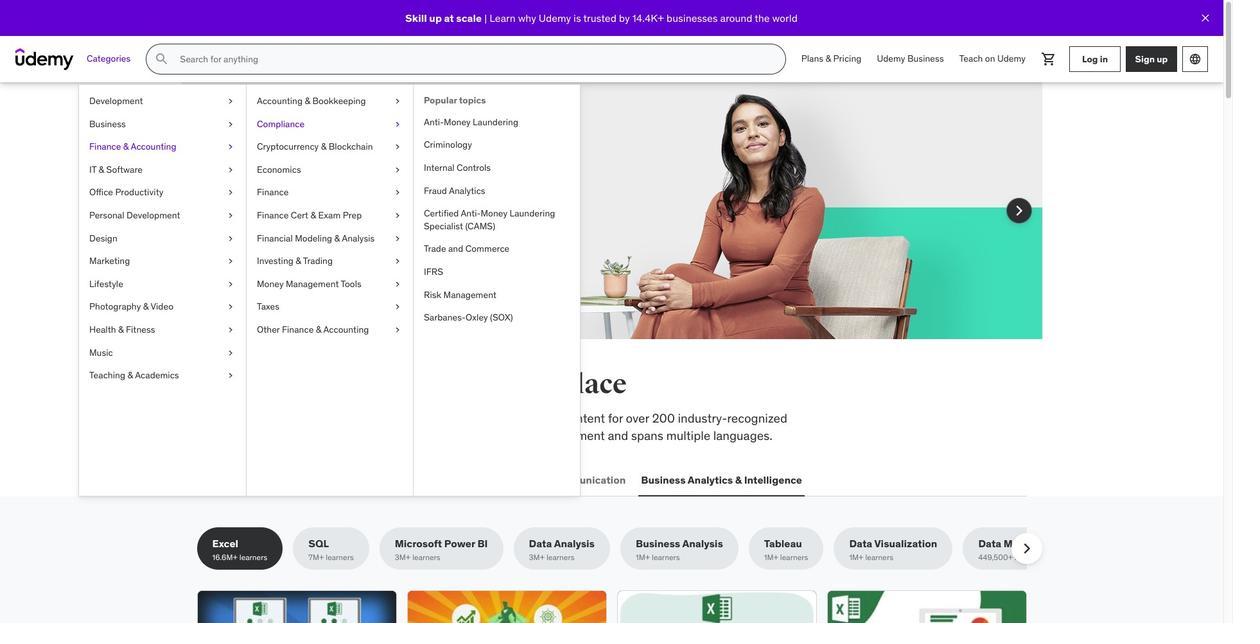Task type: vqa. For each thing, say whether or not it's contained in the screenshot.
you corresponding to skills
yes



Task type: describe. For each thing, give the bounding box(es) containing it.
xsmall image for personal development
[[226, 209, 236, 222]]

1 your from the left
[[293, 170, 317, 186]]

|
[[485, 11, 487, 24]]

analysis for data
[[554, 537, 595, 550]]

xsmall image for it & software
[[226, 164, 236, 176]]

office
[[89, 187, 113, 198]]

data for data visualization
[[850, 537, 873, 550]]

languages.
[[714, 428, 773, 443]]

you for skills
[[360, 368, 407, 401]]

xsmall image for financial modeling & analysis
[[393, 232, 403, 245]]

sql
[[309, 537, 329, 550]]

xsmall image for development
[[226, 95, 236, 108]]

future).
[[417, 170, 456, 186]]

power
[[445, 537, 476, 550]]

449,500+
[[979, 553, 1014, 563]]

investing & trading
[[257, 255, 333, 267]]

xsmall image for other finance & accounting
[[393, 324, 403, 336]]

business analytics & intelligence
[[642, 473, 803, 486]]

fraud
[[424, 185, 447, 196]]

xsmall image for marketing
[[226, 255, 236, 268]]

financial modeling & analysis link
[[247, 227, 413, 250]]

leadership
[[398, 473, 453, 486]]

data for data analysis
[[529, 537, 552, 550]]

choose a language image
[[1190, 53, 1202, 66]]

web development button
[[197, 465, 292, 496]]

(and
[[364, 170, 388, 186]]

web development
[[200, 473, 290, 486]]

bookkeeping
[[313, 95, 366, 107]]

fraud analytics
[[424, 185, 486, 196]]

around
[[721, 11, 753, 24]]

other finance & accounting
[[257, 324, 369, 335]]

udemy business
[[878, 53, 945, 64]]

risk
[[424, 289, 442, 300]]

xsmall image for cryptocurrency & blockchain
[[393, 141, 403, 153]]

compliance element
[[413, 85, 580, 496]]

analytics for business
[[688, 473, 733, 486]]

finance & accounting
[[89, 141, 176, 152]]

catalog
[[295, 428, 335, 443]]

productivity
[[115, 187, 163, 198]]

finance for finance
[[257, 187, 289, 198]]

& down taxes link
[[316, 324, 322, 335]]

xsmall image for finance
[[393, 187, 403, 199]]

business link
[[79, 113, 246, 136]]

14.4k+
[[633, 11, 665, 24]]

tools
[[341, 278, 362, 290]]

xsmall image for photography & video
[[226, 301, 236, 314]]

learners inside data modeling 449,500+ learners
[[1015, 553, 1043, 563]]

content
[[563, 411, 605, 426]]

for inside learning that gets you skills for your present (and your future). get started with us.
[[275, 170, 290, 186]]

categories
[[87, 53, 131, 64]]

business inside udemy business link
[[908, 53, 945, 64]]

taxes
[[257, 301, 280, 313]]

xsmall image for investing & trading
[[393, 255, 403, 268]]

financial
[[257, 232, 293, 244]]

money inside certified anti-money laundering specialist (cams)
[[481, 208, 508, 219]]

anti-money laundering
[[424, 116, 519, 128]]

close image
[[1200, 12, 1213, 24]]

plans & pricing
[[802, 53, 862, 64]]

prep
[[535, 411, 560, 426]]

risk management
[[424, 289, 497, 300]]

finance inside other finance & accounting link
[[282, 324, 314, 335]]

up for skill
[[430, 11, 442, 24]]

plans & pricing link
[[794, 44, 870, 75]]

xsmall image for economics
[[393, 164, 403, 176]]

for inside covering critical workplace skills to technical topics, including prep content for over 200 industry-recognized certifications, our catalog supports well-rounded professional development and spans multiple languages.
[[608, 411, 623, 426]]

trusted
[[584, 11, 617, 24]]

tableau 1m+ learners
[[765, 537, 809, 563]]

music link
[[79, 342, 246, 364]]

1 vertical spatial in
[[478, 368, 504, 401]]

ifrs
[[424, 266, 443, 278]]

0 vertical spatial the
[[755, 11, 770, 24]]

recognized
[[728, 411, 788, 426]]

multiple
[[667, 428, 711, 443]]

design link
[[79, 227, 246, 250]]

place
[[560, 368, 627, 401]]

covering
[[197, 411, 246, 426]]

1m+ inside 'tableau 1m+ learners'
[[765, 553, 779, 563]]

7m+
[[309, 553, 324, 563]]

0 horizontal spatial udemy
[[539, 11, 571, 24]]

internal
[[424, 162, 455, 174]]

analytics for fraud
[[449, 185, 486, 196]]

skills inside covering critical workplace skills to technical topics, including prep content for over 200 industry-recognized certifications, our catalog supports well-rounded professional development and spans multiple languages.
[[347, 411, 375, 426]]

& down finance cert & exam prep link
[[335, 232, 340, 244]]

risk management link
[[414, 284, 580, 307]]

all the skills you need in one place
[[197, 368, 627, 401]]

scale
[[457, 11, 482, 24]]

pricing
[[834, 53, 862, 64]]

businesses
[[667, 11, 718, 24]]

learn
[[490, 11, 516, 24]]

finance cert & exam prep
[[257, 209, 362, 221]]

business analytics & intelligence button
[[639, 465, 805, 496]]

visualization
[[875, 537, 938, 550]]

our
[[274, 428, 292, 443]]

sign
[[1136, 53, 1156, 65]]

anti- inside certified anti-money laundering specialist (cams)
[[461, 208, 481, 219]]

supports
[[338, 428, 386, 443]]

music
[[89, 347, 113, 358]]

data for data modeling
[[979, 537, 1002, 550]]

3m+ inside data analysis 3m+ learners
[[529, 553, 545, 563]]

compliance
[[257, 118, 305, 130]]

modeling for data
[[1004, 537, 1050, 550]]

finance for finance cert & exam prep
[[257, 209, 289, 221]]

accounting & bookkeeping link
[[247, 90, 413, 113]]

trade and commerce link
[[414, 238, 580, 261]]

trade
[[424, 243, 446, 255]]

and inside covering critical workplace skills to technical topics, including prep content for over 200 industry-recognized certifications, our catalog supports well-rounded professional development and spans multiple languages.
[[608, 428, 629, 443]]

& for pricing
[[826, 53, 832, 64]]

learners inside business analysis 1m+ learners
[[652, 553, 680, 563]]

investing
[[257, 255, 294, 267]]

development for personal
[[127, 209, 180, 221]]

industry-
[[678, 411, 728, 426]]

xsmall image for finance & accounting
[[226, 141, 236, 153]]

it & software link
[[79, 159, 246, 181]]

learning
[[243, 138, 337, 165]]

communication button
[[546, 465, 629, 496]]

& for trading
[[296, 255, 301, 267]]

development link
[[79, 90, 246, 113]]

(cams)
[[466, 220, 496, 232]]

sarbanes-oxley (sox)
[[424, 312, 513, 323]]

& inside button
[[736, 473, 742, 486]]

health & fitness link
[[79, 319, 246, 342]]

spans
[[632, 428, 664, 443]]

health & fitness
[[89, 324, 155, 335]]

xsmall image for office productivity
[[226, 187, 236, 199]]

money management tools
[[257, 278, 362, 290]]

2 your from the left
[[391, 170, 414, 186]]

technical
[[391, 411, 441, 426]]

microsoft
[[395, 537, 442, 550]]

by
[[619, 11, 630, 24]]

present
[[320, 170, 361, 186]]

development for web
[[224, 473, 290, 486]]

workplace
[[288, 411, 344, 426]]

economics link
[[247, 159, 413, 181]]



Task type: locate. For each thing, give the bounding box(es) containing it.
4 learners from the left
[[547, 553, 575, 563]]

1 horizontal spatial analytics
[[688, 473, 733, 486]]

finance inside finance & accounting link
[[89, 141, 121, 152]]

analytics down multiple
[[688, 473, 733, 486]]

xsmall image inside personal development link
[[226, 209, 236, 222]]

excel 16.6m+ learners
[[212, 537, 268, 563]]

certified
[[424, 208, 459, 219]]

0 horizontal spatial the
[[240, 368, 281, 401]]

marketing link
[[79, 250, 246, 273]]

anti- up (cams) on the top left
[[461, 208, 481, 219]]

2 vertical spatial money
[[257, 278, 284, 290]]

1 horizontal spatial the
[[755, 11, 770, 24]]

0 horizontal spatial modeling
[[295, 232, 332, 244]]

software
[[106, 164, 143, 175]]

1 vertical spatial the
[[240, 368, 281, 401]]

1 vertical spatial up
[[1158, 53, 1169, 65]]

finance right other
[[282, 324, 314, 335]]

0 horizontal spatial anti-
[[424, 116, 444, 128]]

cryptocurrency
[[257, 141, 319, 152]]

8 learners from the left
[[1015, 553, 1043, 563]]

udemy right pricing
[[878, 53, 906, 64]]

cryptocurrency & blockchain link
[[247, 136, 413, 159]]

xsmall image inside 'marketing' link
[[226, 255, 236, 268]]

lifestyle
[[89, 278, 123, 290]]

udemy left is
[[539, 11, 571, 24]]

2 data from the left
[[850, 537, 873, 550]]

data inside data analysis 3m+ learners
[[529, 537, 552, 550]]

trading
[[303, 255, 333, 267]]

and inside compliance element
[[449, 243, 464, 255]]

the left world
[[755, 11, 770, 24]]

it & software
[[89, 164, 143, 175]]

laundering down fraud analytics link
[[510, 208, 556, 219]]

7 learners from the left
[[866, 553, 894, 563]]

0 vertical spatial anti-
[[424, 116, 444, 128]]

modeling up the 449,500+
[[1004, 537, 1050, 550]]

xsmall image
[[226, 95, 236, 108], [393, 118, 403, 131], [226, 141, 236, 153], [226, 164, 236, 176], [226, 187, 236, 199], [393, 187, 403, 199], [226, 209, 236, 222], [393, 209, 403, 222], [393, 232, 403, 245], [226, 255, 236, 268], [226, 324, 236, 336], [393, 324, 403, 336], [226, 370, 236, 382]]

analysis for business
[[683, 537, 724, 550]]

other
[[257, 324, 280, 335]]

2 horizontal spatial data
[[979, 537, 1002, 550]]

& for bookkeeping
[[305, 95, 310, 107]]

xsmall image inside cryptocurrency & blockchain link
[[393, 141, 403, 153]]

internal controls link
[[414, 157, 580, 180]]

finance inside finance link
[[257, 187, 289, 198]]

xsmall image inside compliance link
[[393, 118, 403, 131]]

in up the including
[[478, 368, 504, 401]]

1 data from the left
[[529, 537, 552, 550]]

us.
[[311, 187, 327, 203]]

1 horizontal spatial 3m+
[[529, 553, 545, 563]]

need
[[412, 368, 474, 401]]

trade and commerce
[[424, 243, 510, 255]]

management inside compliance element
[[444, 289, 497, 300]]

cert
[[291, 209, 309, 221]]

2 1m+ from the left
[[765, 553, 779, 563]]

skills up workplace
[[286, 368, 355, 401]]

xsmall image for taxes
[[393, 301, 403, 314]]

anti-money laundering link
[[414, 111, 580, 134]]

analysis inside business analysis 1m+ learners
[[683, 537, 724, 550]]

1m+ inside data visualization 1m+ learners
[[850, 553, 864, 563]]

finance
[[89, 141, 121, 152], [257, 187, 289, 198], [257, 209, 289, 221], [282, 324, 314, 335]]

1 horizontal spatial udemy
[[878, 53, 906, 64]]

& for fitness
[[118, 324, 124, 335]]

business inside business "link"
[[89, 118, 126, 130]]

xsmall image inside health & fitness link
[[226, 324, 236, 336]]

tableau
[[765, 537, 803, 550]]

xsmall image inside design link
[[226, 232, 236, 245]]

started
[[243, 187, 282, 203]]

2 vertical spatial development
[[224, 473, 290, 486]]

1 vertical spatial and
[[608, 428, 629, 443]]

& right 'plans'
[[826, 53, 832, 64]]

carousel element
[[182, 82, 1043, 370]]

learners inside "sql 7m+ learners"
[[326, 553, 354, 563]]

1 vertical spatial development
[[127, 209, 180, 221]]

anti- down popular
[[424, 116, 444, 128]]

& for video
[[143, 301, 149, 313]]

you for gets
[[435, 138, 472, 165]]

health
[[89, 324, 116, 335]]

1 vertical spatial you
[[360, 368, 407, 401]]

0 vertical spatial development
[[89, 95, 143, 107]]

plans
[[802, 53, 824, 64]]

xsmall image inside photography & video link
[[226, 301, 236, 314]]

xsmall image for accounting & bookkeeping
[[393, 95, 403, 108]]

finance inside finance cert & exam prep link
[[257, 209, 289, 221]]

xsmall image for health & fitness
[[226, 324, 236, 336]]

business for business analytics & intelligence
[[642, 473, 686, 486]]

intelligence
[[745, 473, 803, 486]]

finance up it & software
[[89, 141, 121, 152]]

development right web
[[224, 473, 290, 486]]

management up sarbanes-oxley (sox)
[[444, 289, 497, 300]]

learners inside data analysis 3m+ learners
[[547, 553, 575, 563]]

development inside button
[[224, 473, 290, 486]]

sign up link
[[1127, 46, 1178, 72]]

with
[[285, 187, 308, 203]]

and down over
[[608, 428, 629, 443]]

1 vertical spatial accounting
[[131, 141, 176, 152]]

1 horizontal spatial anti-
[[461, 208, 481, 219]]

your up with
[[293, 170, 317, 186]]

you inside learning that gets you skills for your present (and your future). get started with us.
[[435, 138, 472, 165]]

analysis inside financial modeling & analysis link
[[342, 232, 375, 244]]

your right the (and
[[391, 170, 414, 186]]

& up 'software'
[[123, 141, 129, 152]]

& for blockchain
[[321, 141, 327, 152]]

xsmall image inside other finance & accounting link
[[393, 324, 403, 336]]

that
[[341, 138, 384, 165]]

fraud analytics link
[[414, 180, 580, 203]]

xsmall image inside teaching & academics link
[[226, 370, 236, 382]]

xsmall image inside finance cert & exam prep link
[[393, 209, 403, 222]]

photography & video link
[[79, 296, 246, 319]]

management for risk
[[444, 289, 497, 300]]

0 horizontal spatial you
[[360, 368, 407, 401]]

for
[[275, 170, 290, 186], [608, 411, 623, 426]]

covering critical workplace skills to technical topics, including prep content for over 200 industry-recognized certifications, our catalog supports well-rounded professional development and spans multiple languages.
[[197, 411, 788, 443]]

xsmall image inside accounting & bookkeeping link
[[393, 95, 403, 108]]

& right it
[[99, 164, 104, 175]]

0 horizontal spatial analytics
[[449, 185, 486, 196]]

1 horizontal spatial your
[[391, 170, 414, 186]]

sql 7m+ learners
[[309, 537, 354, 563]]

xsmall image inside money management tools link
[[393, 278, 403, 291]]

business inside business analysis 1m+ learners
[[636, 537, 681, 550]]

analytics inside button
[[688, 473, 733, 486]]

1m+ inside business analysis 1m+ learners
[[636, 553, 650, 563]]

udemy business link
[[870, 44, 952, 75]]

log in link
[[1070, 46, 1121, 72]]

cryptocurrency & blockchain
[[257, 141, 373, 152]]

2 horizontal spatial analysis
[[683, 537, 724, 550]]

management
[[286, 278, 339, 290], [444, 289, 497, 300]]

xsmall image inside business "link"
[[226, 118, 236, 131]]

microsoft power bi 3m+ learners
[[395, 537, 488, 563]]

controls
[[457, 162, 491, 174]]

the up critical
[[240, 368, 281, 401]]

xsmall image for money management tools
[[393, 278, 403, 291]]

communication
[[548, 473, 626, 486]]

money up (cams) on the top left
[[481, 208, 508, 219]]

finance cert & exam prep link
[[247, 204, 413, 227]]

fitness
[[126, 324, 155, 335]]

accounting up compliance
[[257, 95, 303, 107]]

0 horizontal spatial management
[[286, 278, 339, 290]]

including
[[483, 411, 532, 426]]

0 horizontal spatial accounting
[[131, 141, 176, 152]]

0 horizontal spatial and
[[449, 243, 464, 255]]

data right bi
[[529, 537, 552, 550]]

xsmall image inside lifestyle "link"
[[226, 278, 236, 291]]

learners inside data visualization 1m+ learners
[[866, 553, 894, 563]]

academics
[[135, 370, 179, 381]]

development down office productivity link
[[127, 209, 180, 221]]

critical
[[249, 411, 285, 426]]

management down trading at the top left
[[286, 278, 339, 290]]

200
[[653, 411, 675, 426]]

& right cert
[[311, 209, 316, 221]]

analytics down controls
[[449, 185, 486, 196]]

money up taxes
[[257, 278, 284, 290]]

development
[[89, 95, 143, 107], [127, 209, 180, 221], [224, 473, 290, 486]]

3 data from the left
[[979, 537, 1002, 550]]

2 horizontal spatial accounting
[[324, 324, 369, 335]]

log in
[[1083, 53, 1109, 65]]

up
[[430, 11, 442, 24], [1158, 53, 1169, 65]]

learners inside excel 16.6m+ learners
[[240, 553, 268, 563]]

& for accounting
[[123, 141, 129, 152]]

1 horizontal spatial management
[[444, 289, 497, 300]]

business inside 'business analytics & intelligence' button
[[642, 473, 686, 486]]

1m+ for data visualization
[[850, 553, 864, 563]]

why
[[518, 11, 537, 24]]

& right health
[[118, 324, 124, 335]]

1 horizontal spatial and
[[608, 428, 629, 443]]

1 vertical spatial modeling
[[1004, 537, 1050, 550]]

rounded
[[416, 428, 461, 443]]

learners
[[240, 553, 268, 563], [326, 553, 354, 563], [413, 553, 441, 563], [547, 553, 575, 563], [652, 553, 680, 563], [781, 553, 809, 563], [866, 553, 894, 563], [1015, 553, 1043, 563]]

xsmall image for design
[[226, 232, 236, 245]]

& left trading at the top left
[[296, 255, 301, 267]]

0 vertical spatial analytics
[[449, 185, 486, 196]]

xsmall image for music
[[226, 347, 236, 359]]

2 3m+ from the left
[[529, 553, 545, 563]]

xsmall image inside development link
[[226, 95, 236, 108]]

xsmall image for business
[[226, 118, 236, 131]]

0 vertical spatial accounting
[[257, 95, 303, 107]]

prep
[[343, 209, 362, 221]]

accounting down business "link"
[[131, 141, 176, 152]]

modeling down finance cert & exam prep
[[295, 232, 332, 244]]

lifestyle link
[[79, 273, 246, 296]]

0 vertical spatial skills
[[286, 368, 355, 401]]

data up the 449,500+
[[979, 537, 1002, 550]]

data visualization 1m+ learners
[[850, 537, 938, 563]]

web
[[200, 473, 222, 486]]

learners inside microsoft power bi 3m+ learners
[[413, 553, 441, 563]]

1 horizontal spatial modeling
[[1004, 537, 1050, 550]]

0 vertical spatial in
[[1101, 53, 1109, 65]]

& down compliance link
[[321, 141, 327, 152]]

1 vertical spatial for
[[608, 411, 623, 426]]

business for business analysis 1m+ learners
[[636, 537, 681, 550]]

0 vertical spatial up
[[430, 11, 442, 24]]

& left bookkeeping
[[305, 95, 310, 107]]

1 learners from the left
[[240, 553, 268, 563]]

anti-
[[424, 116, 444, 128], [461, 208, 481, 219]]

0 vertical spatial modeling
[[295, 232, 332, 244]]

learners inside 'tableau 1m+ learners'
[[781, 553, 809, 563]]

ifrs link
[[414, 261, 580, 284]]

office productivity link
[[79, 181, 246, 204]]

0 horizontal spatial money
[[257, 278, 284, 290]]

data inside data visualization 1m+ learners
[[850, 537, 873, 550]]

1 horizontal spatial accounting
[[257, 95, 303, 107]]

development down categories dropdown button
[[89, 95, 143, 107]]

0 horizontal spatial data
[[529, 537, 552, 550]]

money down popular topics
[[444, 116, 471, 128]]

analysis inside data analysis 3m+ learners
[[554, 537, 595, 550]]

xsmall image inside finance & accounting link
[[226, 141, 236, 153]]

1 3m+ from the left
[[395, 553, 411, 563]]

professional
[[464, 428, 531, 443]]

0 horizontal spatial 3m+
[[395, 553, 411, 563]]

data left visualization
[[850, 537, 873, 550]]

modeling for financial
[[295, 232, 332, 244]]

you up to at bottom
[[360, 368, 407, 401]]

1 horizontal spatial you
[[435, 138, 472, 165]]

2 horizontal spatial udemy
[[998, 53, 1026, 64]]

modeling inside data modeling 449,500+ learners
[[1004, 537, 1050, 550]]

& right teaching
[[128, 370, 133, 381]]

sign up
[[1136, 53, 1169, 65]]

0 vertical spatial money
[[444, 116, 471, 128]]

skill up at scale | learn why udemy is trusted by 14.4k+ businesses around the world
[[406, 11, 798, 24]]

xsmall image inside "investing & trading" link
[[393, 255, 403, 268]]

analytics inside compliance element
[[449, 185, 486, 196]]

2 horizontal spatial 1m+
[[850, 553, 864, 563]]

criminology link
[[414, 134, 580, 157]]

xsmall image for lifestyle
[[226, 278, 236, 291]]

finance link
[[247, 181, 413, 204]]

2 horizontal spatial money
[[481, 208, 508, 219]]

0 horizontal spatial up
[[430, 11, 442, 24]]

you up get
[[435, 138, 472, 165]]

accounting down taxes link
[[324, 324, 369, 335]]

1 vertical spatial laundering
[[510, 208, 556, 219]]

0 horizontal spatial analysis
[[342, 232, 375, 244]]

teaching
[[89, 370, 125, 381]]

commerce
[[466, 243, 510, 255]]

& for academics
[[128, 370, 133, 381]]

1m+ for business analysis
[[636, 553, 650, 563]]

data inside data modeling 449,500+ learners
[[979, 537, 1002, 550]]

teach on udemy
[[960, 53, 1026, 64]]

& inside 'link'
[[826, 53, 832, 64]]

0 vertical spatial for
[[275, 170, 290, 186]]

for up with
[[275, 170, 290, 186]]

0 vertical spatial and
[[449, 243, 464, 255]]

1 horizontal spatial money
[[444, 116, 471, 128]]

data modeling 449,500+ learners
[[979, 537, 1050, 563]]

finance down started
[[257, 209, 289, 221]]

topic filters element
[[197, 528, 1066, 570]]

xsmall image inside it & software link
[[226, 164, 236, 176]]

and right trade at top left
[[449, 243, 464, 255]]

0 vertical spatial you
[[435, 138, 472, 165]]

over
[[626, 411, 650, 426]]

1 horizontal spatial analysis
[[554, 537, 595, 550]]

up inside "link"
[[1158, 53, 1169, 65]]

1 horizontal spatial up
[[1158, 53, 1169, 65]]

laundering inside certified anti-money laundering specialist (cams)
[[510, 208, 556, 219]]

xsmall image inside financial modeling & analysis link
[[393, 232, 403, 245]]

finance & accounting link
[[79, 136, 246, 159]]

xsmall image
[[393, 95, 403, 108], [226, 118, 236, 131], [393, 141, 403, 153], [393, 164, 403, 176], [226, 232, 236, 245], [393, 255, 403, 268], [226, 278, 236, 291], [393, 278, 403, 291], [226, 301, 236, 314], [393, 301, 403, 314], [226, 347, 236, 359]]

1 vertical spatial money
[[481, 208, 508, 219]]

xsmall image inside office productivity link
[[226, 187, 236, 199]]

0 horizontal spatial for
[[275, 170, 290, 186]]

1 horizontal spatial in
[[1101, 53, 1109, 65]]

& left video
[[143, 301, 149, 313]]

laundering up criminology link
[[473, 116, 519, 128]]

gets
[[388, 138, 431, 165]]

xsmall image inside economics link
[[393, 164, 403, 176]]

xsmall image inside finance link
[[393, 187, 403, 199]]

modeling
[[295, 232, 332, 244], [1004, 537, 1050, 550]]

1 1m+ from the left
[[636, 553, 650, 563]]

business for business
[[89, 118, 126, 130]]

Search for anything text field
[[178, 48, 770, 70]]

next image
[[1009, 201, 1030, 221]]

up left at
[[430, 11, 442, 24]]

& left intelligence
[[736, 473, 742, 486]]

for left over
[[608, 411, 623, 426]]

management for money
[[286, 278, 339, 290]]

udemy image
[[15, 48, 74, 70]]

up for sign
[[1158, 53, 1169, 65]]

3 learners from the left
[[413, 553, 441, 563]]

3m+ inside microsoft power bi 3m+ learners
[[395, 553, 411, 563]]

1 vertical spatial anti-
[[461, 208, 481, 219]]

xsmall image for teaching & academics
[[226, 370, 236, 382]]

next image
[[1017, 539, 1038, 559]]

up right sign
[[1158, 53, 1169, 65]]

bi
[[478, 537, 488, 550]]

sarbanes-
[[424, 312, 466, 323]]

xsmall image inside taxes link
[[393, 301, 403, 314]]

submit search image
[[154, 51, 170, 67]]

2 vertical spatial accounting
[[324, 324, 369, 335]]

0 vertical spatial laundering
[[473, 116, 519, 128]]

skills up supports at the bottom of page
[[347, 411, 375, 426]]

in right log
[[1101, 53, 1109, 65]]

finance down skills in the left of the page
[[257, 187, 289, 198]]

1 horizontal spatial data
[[850, 537, 873, 550]]

1 horizontal spatial 1m+
[[765, 553, 779, 563]]

0 horizontal spatial your
[[293, 170, 317, 186]]

1 vertical spatial analytics
[[688, 473, 733, 486]]

finance for finance & accounting
[[89, 141, 121, 152]]

0 horizontal spatial in
[[478, 368, 504, 401]]

3 1m+ from the left
[[850, 553, 864, 563]]

xsmall image for compliance
[[393, 118, 403, 131]]

shopping cart with 0 items image
[[1042, 51, 1057, 67]]

& for software
[[99, 164, 104, 175]]

0 horizontal spatial 1m+
[[636, 553, 650, 563]]

6 learners from the left
[[781, 553, 809, 563]]

1 horizontal spatial for
[[608, 411, 623, 426]]

2 learners from the left
[[326, 553, 354, 563]]

udemy right 'on'
[[998, 53, 1026, 64]]

xsmall image inside music link
[[226, 347, 236, 359]]

1 vertical spatial skills
[[347, 411, 375, 426]]

xsmall image for finance cert & exam prep
[[393, 209, 403, 222]]

5 learners from the left
[[652, 553, 680, 563]]



